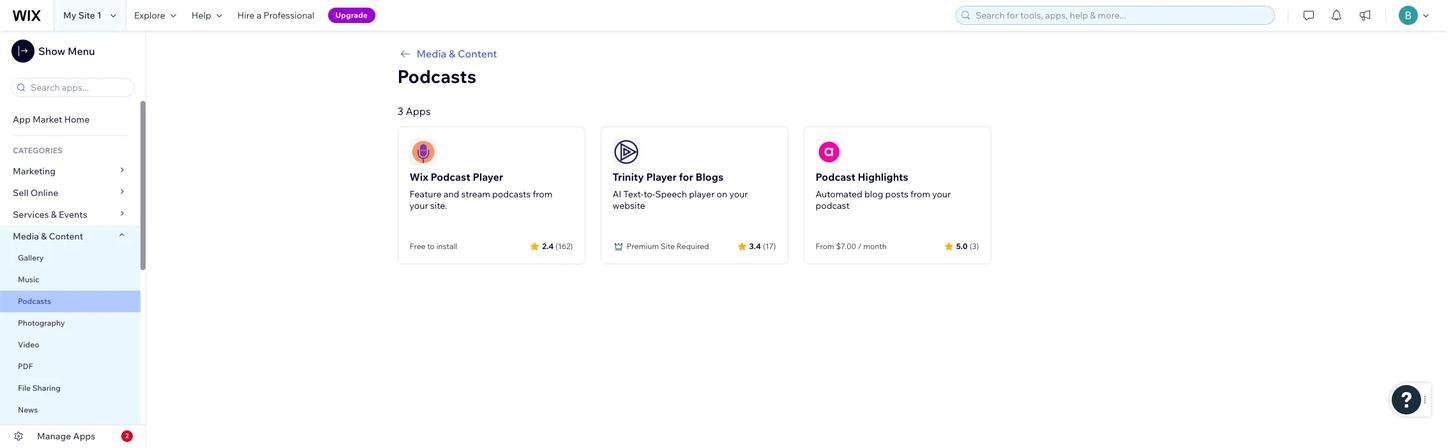 Task type: locate. For each thing, give the bounding box(es) containing it.
your
[[730, 188, 748, 200], [932, 188, 951, 200], [410, 200, 428, 211]]

from right posts
[[911, 188, 930, 200]]

from
[[533, 188, 553, 200], [911, 188, 930, 200]]

1 horizontal spatial media & content link
[[398, 46, 1194, 61]]

content
[[458, 47, 497, 60], [49, 231, 83, 242]]

site right premium
[[661, 241, 675, 251]]

media up gallery
[[13, 231, 39, 242]]

1 player from the left
[[473, 171, 503, 183]]

content inside sidebar element
[[49, 231, 83, 242]]

podcasts link
[[0, 291, 140, 312]]

podcast inside the podcast highlights automated blog posts from your podcast
[[816, 171, 856, 183]]

marketing link
[[0, 160, 140, 182]]

0 horizontal spatial site
[[78, 10, 95, 21]]

from $7.00 / month
[[816, 241, 887, 251]]

2 horizontal spatial your
[[932, 188, 951, 200]]

1 horizontal spatial podcast
[[816, 171, 856, 183]]

podcasts up 3 apps
[[398, 65, 476, 87]]

media & content
[[417, 47, 497, 60], [13, 231, 83, 242]]

site left 1
[[78, 10, 95, 21]]

player up "stream"
[[473, 171, 503, 183]]

0 horizontal spatial media & content link
[[0, 225, 140, 247]]

app
[[13, 114, 31, 125]]

2 horizontal spatial &
[[449, 47, 456, 60]]

services & events link
[[0, 204, 140, 225]]

1 podcast from the left
[[431, 171, 470, 183]]

site for my
[[78, 10, 95, 21]]

hire a professional
[[237, 10, 315, 21]]

wix podcast player feature and stream podcasts from your site.
[[410, 171, 553, 211]]

gallery link
[[0, 247, 140, 269]]

menu
[[68, 45, 95, 57]]

0 vertical spatial &
[[449, 47, 456, 60]]

player
[[473, 171, 503, 183], [646, 171, 677, 183]]

0 vertical spatial podcasts
[[398, 65, 476, 87]]

apps right 3
[[406, 105, 431, 117]]

2 vertical spatial &
[[41, 231, 47, 242]]

media
[[417, 47, 447, 60], [13, 231, 39, 242]]

on
[[717, 188, 727, 200]]

0 vertical spatial site
[[78, 10, 95, 21]]

1 vertical spatial podcasts
[[18, 296, 51, 306]]

website
[[613, 200, 645, 211]]

0 vertical spatial media & content
[[417, 47, 497, 60]]

media inside sidebar element
[[13, 231, 39, 242]]

help button
[[184, 0, 230, 31]]

1 horizontal spatial site
[[661, 241, 675, 251]]

1 horizontal spatial podcasts
[[398, 65, 476, 87]]

apps
[[406, 105, 431, 117], [73, 430, 95, 442]]

online
[[31, 187, 58, 199]]

sharing
[[32, 383, 61, 393]]

1 vertical spatial media
[[13, 231, 39, 242]]

speech
[[655, 188, 687, 200]]

your inside wix podcast player feature and stream podcasts from your site.
[[410, 200, 428, 211]]

pdf
[[18, 361, 33, 371]]

1 vertical spatial site
[[661, 241, 675, 251]]

1 vertical spatial content
[[49, 231, 83, 242]]

podcasts
[[398, 65, 476, 87], [18, 296, 51, 306]]

categories
[[13, 146, 63, 155]]

0 horizontal spatial apps
[[73, 430, 95, 442]]

trinity player for blogs ai text-to-speech player on your website
[[613, 171, 748, 211]]

1 vertical spatial &
[[51, 209, 57, 220]]

1 horizontal spatial your
[[730, 188, 748, 200]]

/
[[858, 241, 862, 251]]

0 horizontal spatial podcast
[[431, 171, 470, 183]]

1 horizontal spatial from
[[911, 188, 930, 200]]

1 horizontal spatial player
[[646, 171, 677, 183]]

podcast highlights logo image
[[816, 139, 843, 165]]

premium
[[627, 241, 659, 251]]

apps down news link
[[73, 430, 95, 442]]

your right on
[[730, 188, 748, 200]]

1 vertical spatial media & content link
[[0, 225, 140, 247]]

0 horizontal spatial media & content
[[13, 231, 83, 242]]

1 vertical spatial media & content
[[13, 231, 83, 242]]

video
[[18, 340, 39, 349]]

from right podcasts
[[533, 188, 553, 200]]

services
[[13, 209, 49, 220]]

show
[[38, 45, 65, 57]]

podcast
[[816, 200, 850, 211]]

0 horizontal spatial podcasts
[[18, 296, 51, 306]]

upgrade
[[336, 10, 368, 20]]

ai
[[613, 188, 622, 200]]

player up speech
[[646, 171, 677, 183]]

1 horizontal spatial &
[[51, 209, 57, 220]]

0 vertical spatial apps
[[406, 105, 431, 117]]

0 horizontal spatial from
[[533, 188, 553, 200]]

0 vertical spatial media
[[417, 47, 447, 60]]

apps inside sidebar element
[[73, 430, 95, 442]]

podcast inside wix podcast player feature and stream podcasts from your site.
[[431, 171, 470, 183]]

feature
[[410, 188, 442, 200]]

podcast up automated
[[816, 171, 856, 183]]

0 horizontal spatial &
[[41, 231, 47, 242]]

1 from from the left
[[533, 188, 553, 200]]

0 horizontal spatial media
[[13, 231, 39, 242]]

0 horizontal spatial player
[[473, 171, 503, 183]]

podcasts down music
[[18, 296, 51, 306]]

player inside "trinity player for blogs ai text-to-speech player on your website"
[[646, 171, 677, 183]]

podcast up and
[[431, 171, 470, 183]]

&
[[449, 47, 456, 60], [51, 209, 57, 220], [41, 231, 47, 242]]

show menu
[[38, 45, 95, 57]]

0 vertical spatial media & content link
[[398, 46, 1194, 61]]

0 horizontal spatial content
[[49, 231, 83, 242]]

your right posts
[[932, 188, 951, 200]]

0 horizontal spatial your
[[410, 200, 428, 211]]

media up 3 apps
[[417, 47, 447, 60]]

2 from from the left
[[911, 188, 930, 200]]

for
[[679, 171, 693, 183]]

your inside "trinity player for blogs ai text-to-speech player on your website"
[[730, 188, 748, 200]]

0 vertical spatial content
[[458, 47, 497, 60]]

your left site.
[[410, 200, 428, 211]]

1 vertical spatial apps
[[73, 430, 95, 442]]

1 horizontal spatial media
[[417, 47, 447, 60]]

& inside services & events link
[[51, 209, 57, 220]]

(3)
[[970, 241, 979, 251]]

manage
[[37, 430, 71, 442]]

podcast highlights automated blog posts from your podcast
[[816, 171, 951, 211]]

and
[[444, 188, 459, 200]]

premium site required
[[627, 241, 709, 251]]

site
[[78, 10, 95, 21], [661, 241, 675, 251]]

podcast
[[431, 171, 470, 183], [816, 171, 856, 183]]

3.4
[[749, 241, 761, 251]]

services & events
[[13, 209, 87, 220]]

wix
[[410, 171, 428, 183]]

2 podcast from the left
[[816, 171, 856, 183]]

events
[[59, 209, 87, 220]]

1 horizontal spatial apps
[[406, 105, 431, 117]]

podcasts inside sidebar element
[[18, 296, 51, 306]]

2 player from the left
[[646, 171, 677, 183]]



Task type: describe. For each thing, give the bounding box(es) containing it.
sell
[[13, 187, 29, 199]]

free to install
[[410, 241, 457, 251]]

free
[[410, 241, 426, 251]]

manage apps
[[37, 430, 95, 442]]

professional
[[264, 10, 315, 21]]

from inside wix podcast player feature and stream podcasts from your site.
[[533, 188, 553, 200]]

news
[[18, 405, 38, 414]]

app market home
[[13, 114, 90, 125]]

to-
[[644, 188, 655, 200]]

trinity player for blogs logo image
[[613, 139, 640, 165]]

media & content inside sidebar element
[[13, 231, 83, 242]]

$7.00
[[836, 241, 857, 251]]

photography
[[18, 318, 65, 328]]

player
[[689, 188, 715, 200]]

file
[[18, 383, 31, 393]]

install
[[436, 241, 457, 251]]

my site 1
[[63, 10, 101, 21]]

music link
[[0, 269, 140, 291]]

site.
[[430, 200, 447, 211]]

your inside the podcast highlights automated blog posts from your podcast
[[932, 188, 951, 200]]

app market home link
[[0, 109, 140, 130]]

to
[[427, 241, 435, 251]]

1 horizontal spatial content
[[458, 47, 497, 60]]

music
[[18, 275, 39, 284]]

2
[[125, 432, 129, 440]]

2.4 (162)
[[542, 241, 573, 251]]

market
[[33, 114, 62, 125]]

player inside wix podcast player feature and stream podcasts from your site.
[[473, 171, 503, 183]]

podcasts
[[492, 188, 531, 200]]

text-
[[624, 188, 644, 200]]

month
[[863, 241, 887, 251]]

upgrade button
[[328, 8, 375, 23]]

apps for 3 apps
[[406, 105, 431, 117]]

blogs
[[696, 171, 724, 183]]

1 horizontal spatial media & content
[[417, 47, 497, 60]]

explore
[[134, 10, 165, 21]]

3
[[398, 105, 403, 117]]

highlights
[[858, 171, 909, 183]]

from inside the podcast highlights automated blog posts from your podcast
[[911, 188, 930, 200]]

sell online link
[[0, 182, 140, 204]]

video link
[[0, 334, 140, 356]]

show menu button
[[11, 40, 95, 63]]

home
[[64, 114, 90, 125]]

my
[[63, 10, 76, 21]]

Search apps... field
[[27, 79, 130, 96]]

1
[[97, 10, 101, 21]]

trinity
[[613, 171, 644, 183]]

2.4
[[542, 241, 554, 251]]

photography link
[[0, 312, 140, 334]]

3.4 (17)
[[749, 241, 776, 251]]

apps for manage apps
[[73, 430, 95, 442]]

wix podcast player logo image
[[410, 139, 436, 165]]

hire
[[237, 10, 255, 21]]

sell online
[[13, 187, 58, 199]]

automated
[[816, 188, 863, 200]]

help
[[191, 10, 211, 21]]

3 apps
[[398, 105, 431, 117]]

file sharing
[[18, 383, 61, 393]]

posts
[[885, 188, 909, 200]]

& for services & events link
[[51, 209, 57, 220]]

(162)
[[556, 241, 573, 251]]

a
[[257, 10, 262, 21]]

pdf link
[[0, 356, 140, 377]]

& for bottommost media & content link
[[41, 231, 47, 242]]

required
[[677, 241, 709, 251]]

gallery
[[18, 253, 44, 262]]

site for premium
[[661, 241, 675, 251]]

sidebar element
[[0, 31, 146, 447]]

(17)
[[763, 241, 776, 251]]

marketing
[[13, 165, 56, 177]]

blog
[[865, 188, 883, 200]]

5.0
[[956, 241, 968, 251]]

5.0 (3)
[[956, 241, 979, 251]]

stream
[[461, 188, 490, 200]]

from
[[816, 241, 834, 251]]

Search for tools, apps, help & more... field
[[972, 6, 1271, 24]]

hire a professional link
[[230, 0, 322, 31]]

news link
[[0, 399, 140, 421]]

file sharing link
[[0, 377, 140, 399]]



Task type: vqa. For each thing, say whether or not it's contained in the screenshot.
left "To"
no



